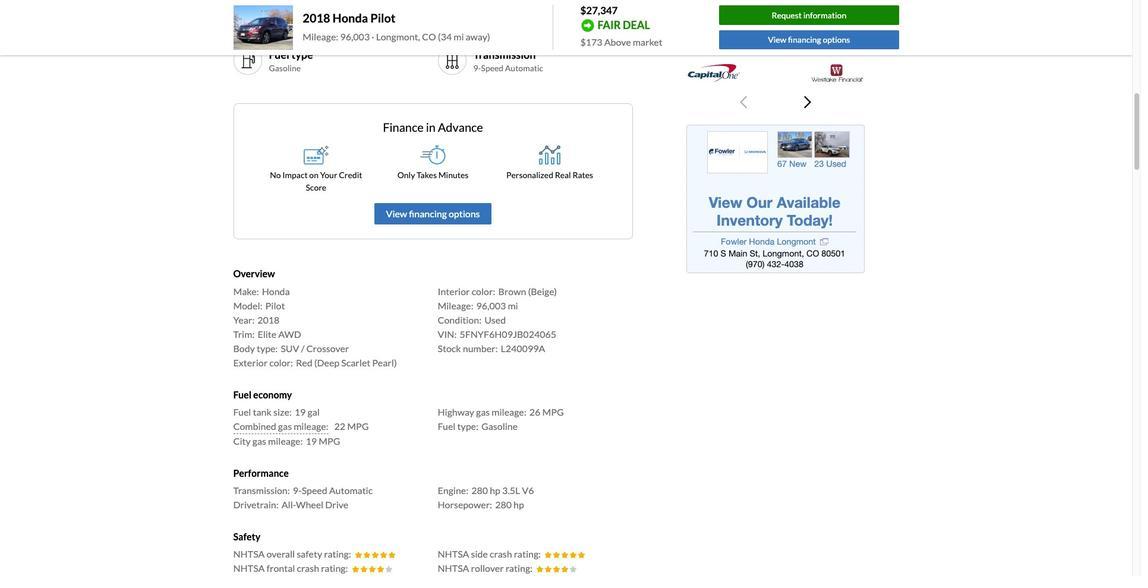 Task type: vqa. For each thing, say whether or not it's contained in the screenshot.


Task type: locate. For each thing, give the bounding box(es) containing it.
1 horizontal spatial crash
[[490, 549, 512, 560]]

1 vertical spatial view
[[386, 208, 407, 220]]

horsepower:
[[438, 499, 492, 511]]

speed up wheel
[[302, 485, 327, 496]]

0 horizontal spatial mi
[[454, 31, 464, 42]]

0 vertical spatial 19
[[295, 406, 306, 418]]

0 horizontal spatial crash
[[297, 563, 319, 574]]

color: down suv
[[269, 357, 293, 368]]

financing right for
[[722, 19, 764, 32]]

0 vertical spatial 22
[[269, 23, 279, 33]]

0 horizontal spatial gas
[[252, 436, 266, 447]]

hp up transmission
[[489, 23, 499, 33]]

0 horizontal spatial color:
[[269, 357, 293, 368]]

trim:
[[233, 328, 255, 340]]

0 vertical spatial mileage:
[[492, 406, 526, 418]]

9-
[[473, 63, 481, 73], [293, 485, 302, 496]]

view down only
[[386, 208, 407, 220]]

1 vertical spatial automatic
[[329, 485, 373, 496]]

1 horizontal spatial mi
[[508, 300, 518, 311]]

honda for pilot
[[333, 11, 368, 25]]

used
[[485, 314, 506, 326]]

1 horizontal spatial 22
[[334, 421, 345, 432]]

nhtsa
[[233, 549, 265, 560], [438, 549, 469, 560], [233, 563, 265, 574], [438, 563, 469, 574]]

options
[[823, 35, 850, 45], [449, 208, 480, 220]]

0 vertical spatial gasoline
[[269, 63, 301, 73]]

19 left "gal"
[[295, 406, 306, 418]]

mi down brown
[[508, 300, 518, 311]]

chevron left image
[[740, 95, 747, 110]]

$173
[[580, 36, 602, 47]]

gasoline
[[269, 63, 301, 73], [481, 421, 518, 432]]

red
[[296, 357, 312, 368]]

wheel
[[296, 499, 323, 511]]

280 right horsepower:
[[495, 499, 512, 511]]

mileage: inside 2018 honda pilot mileage: 96,003 · longmont, co (34 mi away)
[[303, 31, 338, 42]]

mileage: down interior
[[438, 300, 473, 311]]

chevron right image
[[804, 95, 811, 110]]

2018 right mpg 22 mpg
[[303, 11, 330, 25]]

type: down highway
[[457, 421, 478, 432]]

0 vertical spatial mileage:
[[303, 31, 338, 42]]

gas down size:
[[278, 421, 292, 432]]

gas inside highway gas mileage: 26 mpg fuel type: gasoline
[[476, 406, 490, 418]]

rating: right safety
[[324, 549, 351, 560]]

view
[[768, 35, 787, 45], [386, 208, 407, 220]]

1 horizontal spatial automatic
[[505, 63, 543, 73]]

0 vertical spatial speed
[[481, 63, 504, 73]]

280 up horsepower:
[[472, 485, 488, 496]]

speed for transmission
[[481, 63, 504, 73]]

mpg
[[269, 8, 293, 21], [280, 23, 299, 33], [542, 406, 564, 418], [347, 421, 369, 432], [319, 436, 340, 447]]

make: honda model: pilot year: 2018 trim: elite awd body type: suv / crossover exterior color: red (deep scarlet pearl)
[[233, 286, 397, 368]]

options down to
[[823, 35, 850, 45]]

1 vertical spatial 3.5l
[[502, 485, 520, 496]]

0 horizontal spatial gasoline
[[269, 63, 301, 73]]

0 horizontal spatial options
[[449, 208, 480, 220]]

0 horizontal spatial view financing options button
[[374, 204, 492, 225]]

honda inside make: honda model: pilot year: 2018 trim: elite awd body type: suv / crossover exterior color: red (deep scarlet pearl)
[[262, 286, 290, 297]]

0 horizontal spatial honda
[[262, 286, 290, 297]]

0 vertical spatial mi
[[454, 31, 464, 42]]

financing inside pre-qualify for financing with no impact to your credit score.
[[722, 19, 764, 32]]

l240099a
[[501, 343, 545, 354]]

crash down safety
[[297, 563, 319, 574]]

color: left brown
[[472, 286, 495, 297]]

overview
[[233, 268, 275, 280]]

color: inside make: honda model: pilot year: 2018 trim: elite awd body type: suv / crossover exterior color: red (deep scarlet pearl)
[[269, 357, 293, 368]]

frontal
[[267, 563, 295, 574]]

1 horizontal spatial honda
[[333, 11, 368, 25]]

1 horizontal spatial type:
[[457, 421, 478, 432]]

mileage: down "gal"
[[294, 421, 328, 432]]

honda inside 2018 honda pilot mileage: 96,003 · longmont, co (34 mi away)
[[333, 11, 368, 25]]

1 horizontal spatial view financing options button
[[719, 30, 899, 50]]

rating: down safety
[[321, 563, 348, 574]]

automatic down transmission
[[505, 63, 543, 73]]

personalized
[[506, 170, 553, 180]]

9- for transmission
[[473, 63, 481, 73]]

drive
[[325, 499, 348, 511]]

credit
[[870, 19, 897, 32]]

1 vertical spatial gasoline
[[481, 421, 518, 432]]

mileage:
[[303, 31, 338, 42], [438, 300, 473, 311]]

qualify
[[673, 19, 705, 32]]

options down the minutes
[[449, 208, 480, 220]]

1 vertical spatial color:
[[269, 357, 293, 368]]

mpg inside highway gas mileage: 26 mpg fuel type: gasoline
[[542, 406, 564, 418]]

fuel down highway
[[438, 421, 456, 432]]

rollover
[[471, 563, 504, 574]]

0 horizontal spatial 22
[[269, 23, 279, 33]]

pearl)
[[372, 357, 397, 368]]

0 vertical spatial automatic
[[505, 63, 543, 73]]

gas down combined
[[252, 436, 266, 447]]

1 vertical spatial mi
[[508, 300, 518, 311]]

0 vertical spatial view financing options
[[768, 35, 850, 45]]

0 vertical spatial financing
[[722, 19, 764, 32]]

view financing options button down only takes minutes
[[374, 204, 492, 225]]

0 horizontal spatial pilot
[[265, 300, 285, 311]]

1 vertical spatial speed
[[302, 485, 327, 496]]

0 vertical spatial honda
[[333, 11, 368, 25]]

view financing options down impact
[[768, 35, 850, 45]]

9- up all-
[[293, 485, 302, 496]]

1 vertical spatial pilot
[[265, 300, 285, 311]]

1 horizontal spatial speed
[[481, 63, 504, 73]]

takes
[[417, 170, 437, 180]]

financing down takes
[[409, 208, 447, 220]]

19
[[295, 406, 306, 418], [306, 436, 317, 447]]

speed inside transmission: 9-speed automatic drivetrain: all-wheel drive
[[302, 485, 327, 496]]

0 horizontal spatial 96,003
[[340, 31, 370, 42]]

your
[[320, 170, 337, 180]]

honda for model:
[[262, 286, 290, 297]]

credit
[[339, 170, 362, 180]]

1 horizontal spatial gasoline
[[481, 421, 518, 432]]

rating: up nhtsa rollover rating:
[[514, 549, 541, 560]]

request information button
[[719, 5, 899, 25]]

3.5l
[[500, 23, 516, 33], [502, 485, 520, 496]]

2018 up elite
[[258, 314, 280, 326]]

rates
[[573, 170, 593, 180]]

model:
[[233, 300, 262, 311]]

2 horizontal spatial gas
[[476, 406, 490, 418]]

96,003 up used
[[476, 300, 506, 311]]

gal
[[308, 406, 320, 418]]

0 vertical spatial hp
[[489, 23, 499, 33]]

fuel type image
[[238, 51, 257, 70]]

nhtsa for nhtsa overall safety rating:
[[233, 549, 265, 560]]

fuel for type
[[269, 48, 289, 61]]

gas right highway
[[476, 406, 490, 418]]

fuel inside highway gas mileage: 26 mpg fuel type: gasoline
[[438, 421, 456, 432]]

0 horizontal spatial speed
[[302, 485, 327, 496]]

pre-
[[654, 19, 673, 32]]

1 vertical spatial financing
[[788, 35, 821, 45]]

honda
[[333, 11, 368, 25], [262, 286, 290, 297]]

score.
[[762, 35, 789, 48]]

1 vertical spatial hp
[[490, 485, 500, 496]]

0 vertical spatial view
[[768, 35, 787, 45]]

hp up horsepower:
[[490, 485, 500, 496]]

mi
[[454, 31, 464, 42], [508, 300, 518, 311]]

mileage:
[[492, 406, 526, 418], [294, 421, 328, 432], [268, 436, 303, 447]]

mpg 22 mpg
[[269, 8, 299, 33]]

fuel left economy
[[233, 389, 251, 400]]

nhtsa for nhtsa side crash rating:
[[438, 549, 469, 560]]

1 vertical spatial view financing options
[[386, 208, 480, 220]]

view financing options down only takes minutes
[[386, 208, 480, 220]]

9- inside transmission: 9-speed automatic drivetrain: all-wheel drive
[[293, 485, 302, 496]]

type: down elite
[[257, 343, 278, 354]]

3.5l up transmission
[[500, 23, 516, 33]]

0 horizontal spatial 9-
[[293, 485, 302, 496]]

0 vertical spatial crash
[[490, 549, 512, 560]]

1 horizontal spatial gas
[[278, 421, 292, 432]]

pilot
[[370, 11, 396, 25], [265, 300, 285, 311]]

no
[[788, 19, 800, 32]]

rating: for nhtsa overall safety rating:
[[324, 549, 351, 560]]

safety
[[297, 549, 322, 560]]

transmission image
[[443, 51, 462, 70]]

19 down "gal"
[[306, 436, 317, 447]]

request
[[772, 10, 802, 20]]

2018
[[303, 11, 330, 25], [258, 314, 280, 326]]

fuel up combined
[[233, 406, 251, 418]]

gas
[[476, 406, 490, 418], [278, 421, 292, 432], [252, 436, 266, 447]]

1 vertical spatial honda
[[262, 286, 290, 297]]

type: inside make: honda model: pilot year: 2018 trim: elite awd body type: suv / crossover exterior color: red (deep scarlet pearl)
[[257, 343, 278, 354]]

0 vertical spatial 9-
[[473, 63, 481, 73]]

pilot up ·
[[370, 11, 396, 25]]

2018 inside make: honda model: pilot year: 2018 trim: elite awd body type: suv / crossover exterior color: red (deep scarlet pearl)
[[258, 314, 280, 326]]

type: inside highway gas mileage: 26 mpg fuel type: gasoline
[[457, 421, 478, 432]]

0 vertical spatial options
[[823, 35, 850, 45]]

fuel inside fuel type gasoline
[[269, 48, 289, 61]]

1 horizontal spatial options
[[823, 35, 850, 45]]

automatic inside transmission 9-speed automatic
[[505, 63, 543, 73]]

2018 honda pilot mileage: 96,003 · longmont, co (34 mi away)
[[303, 11, 490, 42]]

96,003 left ·
[[340, 31, 370, 42]]

2018 honda pilot image
[[233, 5, 293, 50]]

1 vertical spatial 9-
[[293, 485, 302, 496]]

to
[[835, 19, 845, 32]]

280 up transmission
[[473, 23, 488, 33]]

3.5l right engine:
[[502, 485, 520, 496]]

0 vertical spatial type:
[[257, 343, 278, 354]]

fuel left "type"
[[269, 48, 289, 61]]

mi right "(34"
[[454, 31, 464, 42]]

highway
[[438, 406, 474, 418]]

crash
[[490, 549, 512, 560], [297, 563, 319, 574]]

vin:
[[438, 328, 457, 340]]

mileage: inside interior color: brown (beige) mileage: 96,003 mi condition: used vin: 5fnyf6h09jb024065 stock number: l240099a
[[438, 300, 473, 311]]

automatic inside transmission: 9-speed automatic drivetrain: all-wheel drive
[[329, 485, 373, 496]]

drivetrain:
[[233, 499, 279, 511]]

mileage: up "type"
[[303, 31, 338, 42]]

crash for side
[[490, 549, 512, 560]]

1 vertical spatial 22
[[334, 421, 345, 432]]

0 horizontal spatial type:
[[257, 343, 278, 354]]

1 horizontal spatial color:
[[472, 286, 495, 297]]

1 vertical spatial type:
[[457, 421, 478, 432]]

crash up the rollover at the left of page
[[490, 549, 512, 560]]

hp
[[489, 23, 499, 33], [490, 485, 500, 496], [514, 499, 524, 511]]

financing
[[722, 19, 764, 32], [788, 35, 821, 45], [409, 208, 447, 220]]

view down with
[[768, 35, 787, 45]]

1 vertical spatial 2018
[[258, 314, 280, 326]]

automatic for transmission:
[[329, 485, 373, 496]]

1 vertical spatial crash
[[297, 563, 319, 574]]

1 horizontal spatial pilot
[[370, 11, 396, 25]]

9- inside transmission 9-speed automatic
[[473, 63, 481, 73]]

view financing options button down request information button
[[719, 30, 899, 50]]

fuel type gasoline
[[269, 48, 313, 73]]

speed down transmission
[[481, 63, 504, 73]]

suv
[[281, 343, 299, 354]]

1 vertical spatial view financing options button
[[374, 204, 492, 225]]

1 vertical spatial v6
[[522, 485, 534, 496]]

no
[[270, 170, 281, 180]]

tank
[[253, 406, 272, 418]]

0 horizontal spatial mileage:
[[303, 31, 338, 42]]

1 horizontal spatial view
[[768, 35, 787, 45]]

1 horizontal spatial 9-
[[473, 63, 481, 73]]

1 horizontal spatial mileage:
[[438, 300, 473, 311]]

9- right transmission icon at the left of page
[[473, 63, 481, 73]]

0 vertical spatial 3.5l
[[500, 23, 516, 33]]

96,003 inside 2018 honda pilot mileage: 96,003 · longmont, co (34 mi away)
[[340, 31, 370, 42]]

1 horizontal spatial 96,003
[[476, 300, 506, 311]]

0 vertical spatial gas
[[476, 406, 490, 418]]

city
[[233, 436, 251, 447]]

view financing options button
[[719, 30, 899, 50], [374, 204, 492, 225]]

1 vertical spatial options
[[449, 208, 480, 220]]

only takes minutes
[[397, 170, 469, 180]]

22
[[269, 23, 279, 33], [334, 421, 345, 432]]

financing down no
[[788, 35, 821, 45]]

96,003
[[340, 31, 370, 42], [476, 300, 506, 311]]

0 vertical spatial pilot
[[370, 11, 396, 25]]

pilot inside make: honda model: pilot year: 2018 trim: elite awd body type: suv / crossover exterior color: red (deep scarlet pearl)
[[265, 300, 285, 311]]

1 vertical spatial 280
[[472, 485, 488, 496]]

2 vertical spatial 280
[[495, 499, 512, 511]]

hp right horsepower:
[[514, 499, 524, 511]]

0 vertical spatial 96,003
[[340, 31, 370, 42]]

automatic
[[505, 63, 543, 73], [329, 485, 373, 496]]

0 horizontal spatial 2018
[[258, 314, 280, 326]]

1 vertical spatial mileage:
[[294, 421, 328, 432]]

pilot right model:
[[265, 300, 285, 311]]

1 horizontal spatial 2018
[[303, 11, 330, 25]]

in
[[426, 120, 436, 135]]

(34
[[438, 31, 452, 42]]

2 horizontal spatial financing
[[788, 35, 821, 45]]

1 horizontal spatial financing
[[722, 19, 764, 32]]

year:
[[233, 314, 255, 326]]

gasoline inside fuel type gasoline
[[269, 63, 301, 73]]

automatic up the drive
[[329, 485, 373, 496]]

·
[[372, 31, 374, 42]]

speed inside transmission 9-speed automatic
[[481, 63, 504, 73]]

0 horizontal spatial automatic
[[329, 485, 373, 496]]

1 vertical spatial mileage:
[[438, 300, 473, 311]]

22 inside fuel tank size: 19 gal combined gas mileage: 22 mpg city gas mileage: 19 mpg
[[334, 421, 345, 432]]

gasoline inside highway gas mileage: 26 mpg fuel type: gasoline
[[481, 421, 518, 432]]

280
[[473, 23, 488, 33], [472, 485, 488, 496], [495, 499, 512, 511]]

nhtsa rollover rating:
[[438, 563, 533, 574]]

mileage: down size:
[[268, 436, 303, 447]]

rating:
[[324, 549, 351, 560], [514, 549, 541, 560], [321, 563, 348, 574], [506, 563, 533, 574]]

1 vertical spatial 96,003
[[476, 300, 506, 311]]

0 vertical spatial view financing options button
[[719, 30, 899, 50]]

mi inside interior color: brown (beige) mileage: 96,003 mi condition: used vin: 5fnyf6h09jb024065 stock number: l240099a
[[508, 300, 518, 311]]

2018 inside 2018 honda pilot mileage: 96,003 · longmont, co (34 mi away)
[[303, 11, 330, 25]]

v6 inside engine: 280 hp 3.5l v6 horsepower: 280 hp
[[522, 485, 534, 496]]

1 horizontal spatial view financing options
[[768, 35, 850, 45]]

fuel inside fuel tank size: 19 gal combined gas mileage: 22 mpg city gas mileage: 19 mpg
[[233, 406, 251, 418]]

pilot inside 2018 honda pilot mileage: 96,003 · longmont, co (34 mi away)
[[370, 11, 396, 25]]

0 vertical spatial 2018
[[303, 11, 330, 25]]

0 vertical spatial color:
[[472, 286, 495, 297]]

0 horizontal spatial financing
[[409, 208, 447, 220]]

mileage: left 26
[[492, 406, 526, 418]]

v6
[[518, 23, 528, 33], [522, 485, 534, 496]]



Task type: describe. For each thing, give the bounding box(es) containing it.
overall
[[267, 549, 295, 560]]

longmont,
[[376, 31, 420, 42]]

type
[[291, 48, 313, 61]]

safety
[[233, 531, 261, 543]]

above
[[604, 36, 631, 47]]

$27,347
[[580, 4, 618, 17]]

fuel for tank
[[233, 406, 251, 418]]

96,003 inside interior color: brown (beige) mileage: 96,003 mi condition: used vin: 5fnyf6h09jb024065 stock number: l240099a
[[476, 300, 506, 311]]

nhtsa for nhtsa rollover rating:
[[438, 563, 469, 574]]

mpg image
[[238, 11, 257, 30]]

nhtsa for nhtsa frontal crash rating:
[[233, 563, 265, 574]]

economy
[[253, 389, 292, 400]]

fair
[[598, 18, 621, 31]]

2 vertical spatial hp
[[514, 499, 524, 511]]

280 hp 3.5l v6
[[473, 23, 528, 33]]

impact
[[282, 170, 308, 180]]

pre-qualify for financing with no impact to your credit score. button
[[652, 13, 899, 120]]

9- for transmission:
[[293, 485, 302, 496]]

transmission
[[473, 48, 536, 61]]

mi inside 2018 honda pilot mileage: 96,003 · longmont, co (34 mi away)
[[454, 31, 464, 42]]

brown
[[498, 286, 526, 297]]

finance in advance
[[383, 120, 483, 135]]

interior color: brown (beige) mileage: 96,003 mi condition: used vin: 5fnyf6h09jb024065 stock number: l240099a
[[438, 286, 557, 354]]

fair deal
[[598, 18, 650, 31]]

26
[[529, 406, 540, 418]]

number:
[[463, 343, 498, 354]]

elite
[[258, 328, 277, 340]]

2 vertical spatial financing
[[409, 208, 447, 220]]

side
[[471, 549, 488, 560]]

$173 above market
[[580, 36, 663, 47]]

advance
[[438, 120, 483, 135]]

5fnyf6h09jb024065
[[460, 328, 556, 340]]

exterior
[[233, 357, 268, 368]]

rating: for nhtsa side crash rating:
[[514, 549, 541, 560]]

0 horizontal spatial view financing options
[[386, 208, 480, 220]]

rating: for nhtsa frontal crash rating:
[[321, 563, 348, 574]]

fuel for economy
[[233, 389, 251, 400]]

stock
[[438, 343, 461, 354]]

speed for transmission:
[[302, 485, 327, 496]]

deal
[[623, 18, 650, 31]]

all-
[[282, 499, 296, 511]]

finance
[[383, 120, 424, 135]]

engine: 280 hp 3.5l v6 horsepower: 280 hp
[[438, 485, 534, 511]]

advertisement region
[[686, 125, 865, 274]]

personalized real rates
[[506, 170, 593, 180]]

nhtsa side crash rating:
[[438, 549, 541, 560]]

nhtsa overall safety rating:
[[233, 549, 351, 560]]

no impact on your credit score
[[270, 170, 362, 193]]

0 horizontal spatial view
[[386, 208, 407, 220]]

only
[[397, 170, 415, 180]]

co
[[422, 31, 436, 42]]

rating: right the rollover at the left of page
[[506, 563, 533, 574]]

impact
[[802, 19, 833, 32]]

0 vertical spatial v6
[[518, 23, 528, 33]]

nhtsa frontal crash rating:
[[233, 563, 348, 574]]

fuel economy
[[233, 389, 292, 400]]

market
[[633, 36, 663, 47]]

scarlet
[[341, 357, 370, 368]]

1 vertical spatial 19
[[306, 436, 317, 447]]

transmission 9-speed automatic
[[473, 48, 543, 73]]

awd
[[278, 328, 301, 340]]

2 vertical spatial gas
[[252, 436, 266, 447]]

on
[[309, 170, 319, 180]]

with
[[766, 19, 786, 32]]

information
[[803, 10, 847, 20]]

engine:
[[438, 485, 469, 496]]

crash for frontal
[[297, 563, 319, 574]]

minutes
[[438, 170, 469, 180]]

size:
[[273, 406, 292, 418]]

/
[[301, 343, 305, 354]]

(deep
[[314, 357, 340, 368]]

highway gas mileage: 26 mpg fuel type: gasoline
[[438, 406, 564, 432]]

real
[[555, 170, 571, 180]]

1 vertical spatial gas
[[278, 421, 292, 432]]

away)
[[466, 31, 490, 42]]

2 vertical spatial mileage:
[[268, 436, 303, 447]]

color: inside interior color: brown (beige) mileage: 96,003 mi condition: used vin: 5fnyf6h09jb024065 stock number: l240099a
[[472, 286, 495, 297]]

automatic for transmission
[[505, 63, 543, 73]]

0 vertical spatial 280
[[473, 23, 488, 33]]

body
[[233, 343, 255, 354]]

your
[[847, 19, 868, 32]]

for
[[707, 19, 720, 32]]

transmission: 9-speed automatic drivetrain: all-wheel drive
[[233, 485, 373, 511]]

transmission:
[[233, 485, 290, 496]]

condition:
[[438, 314, 482, 326]]

score
[[306, 183, 326, 193]]

interior
[[438, 286, 470, 297]]

fuel tank size: 19 gal combined gas mileage: 22 mpg city gas mileage: 19 mpg
[[233, 406, 369, 447]]

(beige)
[[528, 286, 557, 297]]

combined
[[233, 421, 276, 432]]

request information
[[772, 10, 847, 20]]

3.5l inside engine: 280 hp 3.5l v6 horsepower: 280 hp
[[502, 485, 520, 496]]

22 inside mpg 22 mpg
[[269, 23, 279, 33]]

mileage: inside highway gas mileage: 26 mpg fuel type: gasoline
[[492, 406, 526, 418]]



